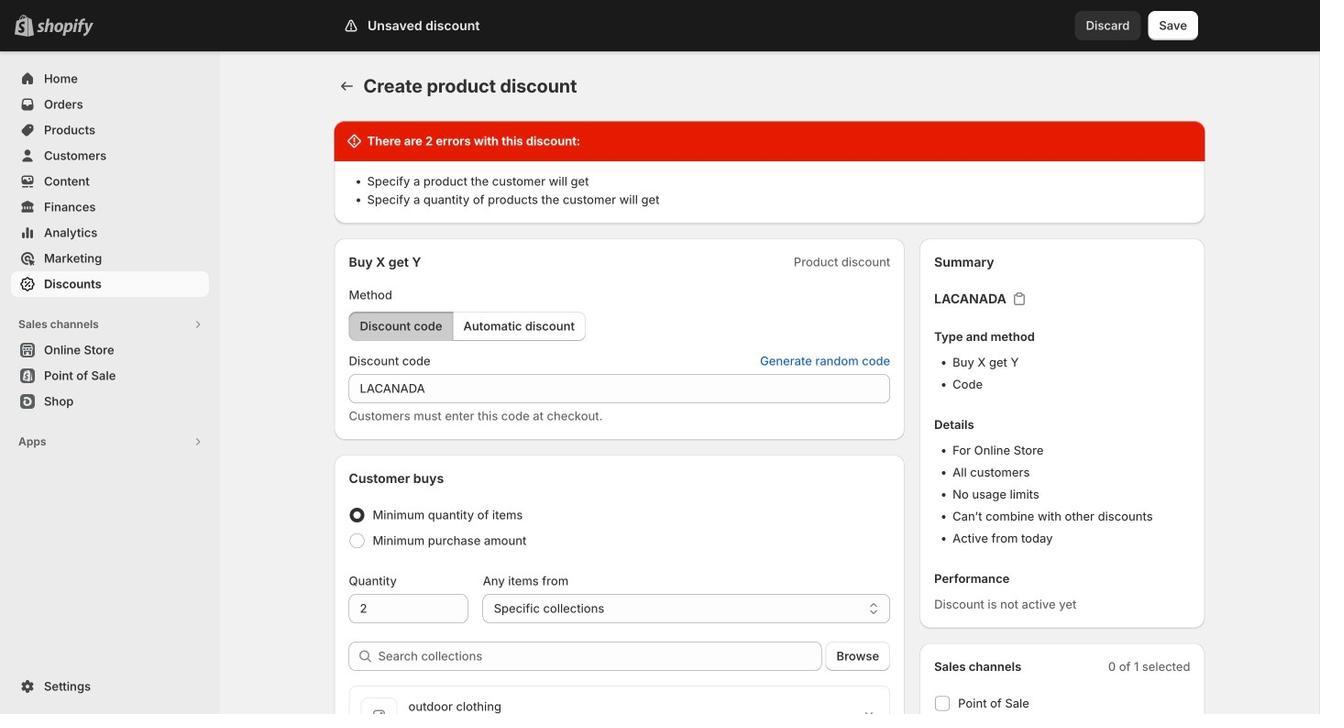 Task type: locate. For each thing, give the bounding box(es) containing it.
shopify image
[[37, 18, 94, 36]]

Search collections text field
[[378, 642, 822, 671]]

None text field
[[349, 374, 891, 403], [349, 594, 468, 624], [349, 374, 891, 403], [349, 594, 468, 624]]



Task type: vqa. For each thing, say whether or not it's contained in the screenshot.
first Sunday element from left
no



